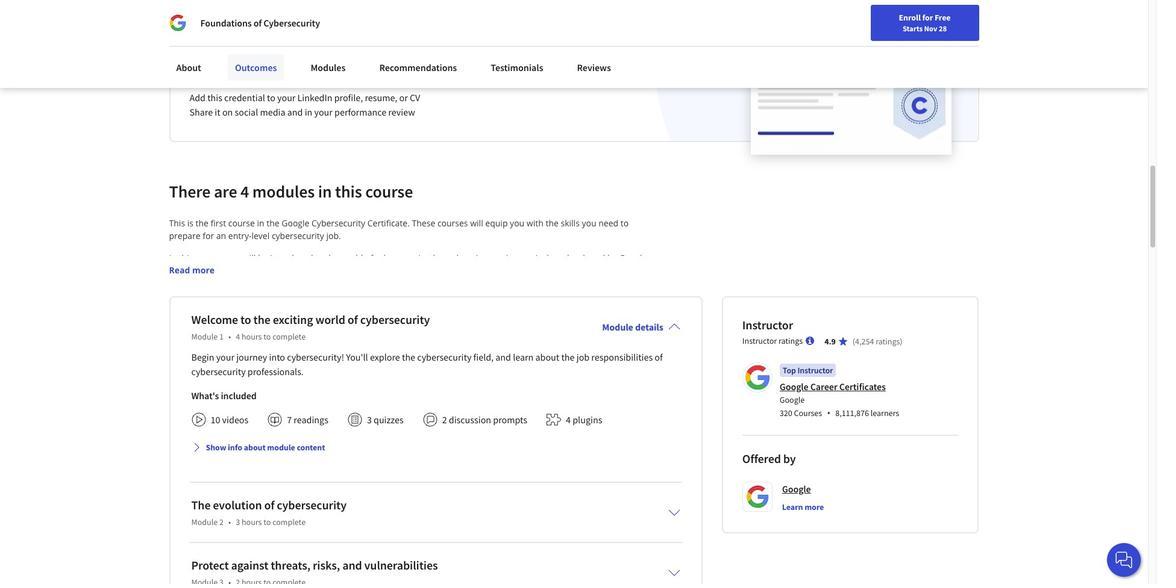 Task type: locate. For each thing, give the bounding box(es) containing it.
level inside this is the first course in the google cybersecurity certificate. these courses will equip you with the skills you need to prepare for an entry-level cybersecurity job.
[[252, 230, 270, 242]]

entry-
[[228, 230, 252, 242], [548, 278, 571, 289], [601, 354, 624, 365], [377, 417, 400, 428]]

recommendations
[[379, 61, 457, 74]]

1 horizontal spatial analyst.
[[475, 417, 505, 428]]

about link
[[169, 54, 208, 81]]

against
[[231, 558, 268, 573]]

1 horizontal spatial common
[[263, 328, 298, 340]]

0 horizontal spatial led
[[321, 265, 333, 276]]

in right work on the left bottom of page
[[322, 316, 330, 327]]

0 vertical spatial explore
[[364, 278, 394, 289]]

1 vertical spatial that
[[209, 328, 225, 340]]

0 vertical spatial identify
[[174, 404, 204, 416]]

0 horizontal spatial 2
[[219, 517, 224, 528]]

foundations
[[200, 17, 252, 29]]

1 vertical spatial more
[[805, 502, 824, 513]]

credential
[[224, 91, 265, 103]]

prepare down this
[[169, 230, 200, 242]]

you
[[510, 217, 524, 229], [582, 217, 596, 229], [226, 252, 241, 264], [426, 316, 440, 327], [416, 328, 430, 340], [271, 392, 285, 403]]

testimonials
[[491, 61, 543, 74]]

1 vertical spatial development
[[441, 430, 493, 441]]

0 vertical spatial that
[[303, 265, 319, 276]]

1 horizontal spatial prepare
[[506, 328, 537, 340]]

0 vertical spatial learn
[[174, 442, 196, 454]]

common up the evolution on the bottom left of the page
[[216, 480, 251, 492]]

more inside button
[[805, 502, 824, 513]]

reviews link
[[570, 54, 618, 81]]

field, inside begin your journey into cybersecurity! you'll explore the cybersecurity field, and learn about the job responsibilities of cybersecurity professionals.
[[473, 351, 494, 363]]

and down interactive
[[487, 278, 502, 289]]

0 vertical spatial instructor
[[742, 317, 793, 333]]

1 vertical spatial recognize
[[174, 480, 214, 492]]

domains.
[[293, 442, 329, 454]]

cybersecurity down google. at the top right of the page
[[591, 278, 644, 289]]

1 vertical spatial hours
[[242, 517, 262, 528]]

will up help
[[386, 316, 399, 327]]

explore inside in this course, you will be introduced to the world of cybersecurity through an interactive curriculum developed by google. you will identify significant events that led to the development of the cybersecurity field, explain the importance of cybersecurity in today's business operations, and explore the job responsibilities and skills of an entry-level cybersecurity analyst. google employees who currently work in cybersecurity will guide you through videos, provide hands-on activities and examples that simulate common cybersecurity tasks, and help you build your skills to prepare for jobs. learners who complete the eight courses in the google cybersecurity certificate will be equipped to apply for entry-level cybersecurity roles. no previous experience is necessary. by the end of this course, you will: - identify how security attacks impact business operations. - explore the job responsibilities and core skills of an entry-level cybersecurity analyst. - recognize how past and present attacks on organizations led to the development of the cybersecurity field. - learn the cissp eight security domains. - identify security domains, frameworks, and controls. - explain security ethics. - recognize common tools used by cybersecurity analysts.
[[364, 278, 394, 289]]

prepare down the provide
[[506, 328, 537, 340]]

led down quizzes
[[402, 430, 414, 441]]

0 vertical spatial is
[[187, 217, 193, 229]]

more down google link
[[805, 502, 824, 513]]

0 vertical spatial world
[[341, 252, 363, 264]]

how up the cissp
[[216, 430, 233, 441]]

2 hours from the top
[[242, 517, 262, 528]]

for up nov
[[922, 12, 933, 23]]

2 recognize from the top
[[174, 480, 214, 492]]

attacks down core
[[304, 430, 331, 441]]

on up jobs.
[[565, 316, 575, 327]]

2 horizontal spatial on
[[565, 316, 575, 327]]

job inside begin your journey into cybersecurity! you'll explore the cybersecurity field, and learn about the job responsibilities of cybersecurity professionals.
[[577, 351, 590, 363]]

who up simulate
[[244, 316, 261, 327]]

1 vertical spatial be
[[501, 354, 511, 365]]

field, down interactive
[[495, 265, 514, 276]]

0 vertical spatial •
[[228, 331, 231, 342]]

resume,
[[365, 91, 397, 103]]

by right used
[[296, 480, 305, 492]]

3
[[367, 414, 372, 426], [236, 517, 240, 528]]

an down the first
[[216, 230, 226, 242]]

2 identify from the top
[[174, 455, 204, 466]]

1 vertical spatial by
[[783, 451, 796, 466]]

0 vertical spatial led
[[321, 265, 333, 276]]

of down explain at the top
[[525, 278, 533, 289]]

is right this
[[187, 217, 193, 229]]

it
[[215, 106, 220, 118]]

is
[[187, 217, 193, 229], [343, 366, 349, 378]]

for
[[922, 12, 933, 23], [203, 230, 214, 242], [540, 328, 551, 340], [587, 354, 598, 365]]

core
[[314, 417, 332, 428]]

prepare inside this is the first course in the google cybersecurity certificate. these courses will equip you with the skills you need to prepare for an entry-level cybersecurity job.
[[169, 230, 200, 242]]

2 vertical spatial 4
[[566, 414, 571, 426]]

1 hours from the top
[[242, 331, 262, 342]]

common
[[263, 328, 298, 340], [216, 480, 251, 492]]

0 horizontal spatial on
[[222, 106, 233, 118]]

by right offered
[[783, 451, 796, 466]]

to inside 'the evolution of cybersecurity module 2 • 3 hours to complete'
[[264, 517, 271, 528]]

developed
[[564, 252, 605, 264]]

0 horizontal spatial more
[[192, 264, 215, 276]]

2 vertical spatial instructor
[[798, 365, 833, 376]]

responsibilities down interactive
[[426, 278, 485, 289]]

development down this is the first course in the google cybersecurity certificate. these courses will equip you with the skills you need to prepare for an entry-level cybersecurity job. at the top of the page
[[361, 265, 413, 276]]

1 vertical spatial 3
[[236, 517, 240, 528]]

0 vertical spatial attacks
[[258, 404, 286, 416]]

explore inside begin your journey into cybersecurity! you'll explore the cybersecurity field, and learn about the job responsibilities of cybersecurity professionals.
[[370, 351, 400, 363]]

1 vertical spatial course,
[[240, 392, 269, 403]]

1 horizontal spatial more
[[805, 502, 824, 513]]

•
[[228, 331, 231, 342], [827, 407, 831, 420], [228, 517, 231, 528]]

world down operations,
[[315, 312, 345, 327]]

complete down "currently" on the left bottom of the page
[[273, 331, 306, 342]]

1 vertical spatial is
[[343, 366, 349, 378]]

job right '10'
[[221, 417, 233, 428]]

videos,
[[476, 316, 504, 327]]

eight down past
[[238, 442, 258, 454]]

work
[[301, 316, 320, 327]]

outcomes
[[235, 61, 277, 74]]

1 horizontal spatial course
[[365, 181, 413, 202]]

identify up explain
[[174, 455, 204, 466]]

of right foundations
[[254, 17, 262, 29]]

more
[[192, 264, 215, 276], [805, 502, 824, 513]]

common down "currently" on the left bottom of the page
[[263, 328, 298, 340]]

your inside begin your journey into cybersecurity! you'll explore the cybersecurity field, and learn about the job responsibilities of cybersecurity professionals.
[[216, 351, 234, 363]]

your inside in this course, you will be introduced to the world of cybersecurity through an interactive curriculum developed by google. you will identify significant events that led to the development of the cybersecurity field, explain the importance of cybersecurity in today's business operations, and explore the job responsibilities and skills of an entry-level cybersecurity analyst. google employees who currently work in cybersecurity will guide you through videos, provide hands-on activities and examples that simulate common cybersecurity tasks, and help you build your skills to prepare for jobs. learners who complete the eight courses in the google cybersecurity certificate will be equipped to apply for entry-level cybersecurity roles. no previous experience is necessary. by the end of this course, you will: - identify how security attacks impact business operations. - explore the job responsibilities and core skills of an entry-level cybersecurity analyst. - recognize how past and present attacks on organizations led to the development of the cybersecurity field. - learn the cissp eight security domains. - identify security domains, frameworks, and controls. - explain security ethics. - recognize common tools used by cybersecurity analysts.
[[455, 328, 473, 340]]

coursera career certificate image
[[751, 25, 952, 154]]

course, down no on the left bottom of page
[[240, 392, 269, 403]]

1 horizontal spatial field,
[[495, 265, 514, 276]]

courses up experience
[[301, 354, 331, 365]]

in left the you'll
[[333, 354, 341, 365]]

in
[[305, 106, 312, 118], [318, 181, 332, 202], [257, 217, 264, 229], [224, 278, 231, 289], [322, 316, 330, 327], [333, 354, 341, 365]]

cybersecurity up job.
[[312, 217, 365, 229]]

0 vertical spatial 2
[[442, 414, 447, 426]]

how
[[206, 404, 223, 416], [216, 430, 233, 441]]

vulnerabilities
[[364, 558, 438, 573]]

4 left plugins
[[566, 414, 571, 426]]

ratings up "top"
[[779, 336, 803, 346]]

2 - from the top
[[169, 417, 172, 428]]

hours down the evolution on the bottom left of the page
[[242, 517, 262, 528]]

1 horizontal spatial who
[[244, 316, 261, 327]]

1 vertical spatial prepare
[[506, 328, 537, 340]]

cybersecurity up help
[[360, 312, 430, 327]]

be left learn
[[501, 354, 511, 365]]

and inside add this credential to your linkedin profile, resume, or cv share it on social media and in your performance review
[[287, 106, 303, 118]]

0 vertical spatial hours
[[242, 331, 262, 342]]

1 horizontal spatial responsibilities
[[426, 278, 485, 289]]

foundations of cybersecurity
[[200, 17, 320, 29]]

learn more button
[[782, 501, 824, 513]]

recognize down explore
[[174, 430, 214, 441]]

0 vertical spatial more
[[192, 264, 215, 276]]

in inside this is the first course in the google cybersecurity certificate. these courses will equip you with the skills you need to prepare for an entry-level cybersecurity job.
[[257, 217, 264, 229]]

0 horizontal spatial development
[[361, 265, 413, 276]]

2 vertical spatial complete
[[273, 517, 306, 528]]

learn inside button
[[782, 502, 803, 513]]

of down the prompts
[[495, 430, 503, 441]]

1 vertical spatial led
[[402, 430, 414, 441]]

security
[[225, 404, 256, 416], [260, 442, 290, 454], [206, 455, 237, 466], [205, 468, 235, 479]]

first
[[211, 217, 226, 229]]

guide
[[402, 316, 423, 327]]

and right operations,
[[347, 278, 362, 289]]

0 vertical spatial course,
[[195, 252, 224, 264]]

videos
[[222, 414, 248, 426]]

certificate.
[[368, 217, 410, 229]]

into
[[269, 351, 285, 363]]

will:
[[287, 392, 303, 403]]

world
[[341, 252, 363, 264], [315, 312, 345, 327]]

is down the you'll
[[343, 366, 349, 378]]

protect against threats, risks, and vulnerabilities button
[[182, 550, 690, 585]]

through
[[430, 252, 462, 264], [442, 316, 474, 327]]

4 right 1
[[236, 331, 240, 342]]

module
[[602, 321, 633, 333], [191, 331, 218, 342], [191, 517, 218, 528]]

ratings
[[779, 336, 803, 346], [876, 336, 900, 347]]

1 vertical spatial instructor
[[742, 336, 777, 346]]

0 vertical spatial course
[[365, 181, 413, 202]]

1 horizontal spatial development
[[441, 430, 493, 441]]

no
[[248, 366, 259, 378]]

1 vertical spatial field,
[[473, 351, 494, 363]]

1 horizontal spatial 3
[[367, 414, 372, 426]]

reviews
[[577, 61, 611, 74]]

about
[[176, 61, 201, 74]]

28
[[939, 24, 947, 33]]

1 horizontal spatial that
[[303, 265, 319, 276]]

0 vertical spatial on
[[222, 106, 233, 118]]

1 vertical spatial courses
[[301, 354, 331, 365]]

6 - from the top
[[169, 468, 172, 479]]

1 vertical spatial 2
[[219, 517, 224, 528]]

world inside in this course, you will be introduced to the world of cybersecurity through an interactive curriculum developed by google. you will identify significant events that led to the development of the cybersecurity field, explain the importance of cybersecurity in today's business operations, and explore the job responsibilities and skills of an entry-level cybersecurity analyst. google employees who currently work in cybersecurity will guide you through videos, provide hands-on activities and examples that simulate common cybersecurity tasks, and help you build your skills to prepare for jobs. learners who complete the eight courses in the google cybersecurity certificate will be equipped to apply for entry-level cybersecurity roles. no previous experience is necessary. by the end of this course, you will: - identify how security attacks impact business operations. - explore the job responsibilities and core skills of an entry-level cybersecurity analyst. - recognize how past and present attacks on organizations led to the development of the cybersecurity field. - learn the cissp eight security domains. - identify security domains, frameworks, and controls. - explain security ethics. - recognize common tools used by cybersecurity analysts.
[[341, 252, 363, 264]]

show notifications image
[[982, 15, 996, 30]]

job up guide
[[411, 278, 424, 289]]

explain
[[174, 468, 202, 479]]

hours
[[242, 331, 262, 342], [242, 517, 262, 528]]

• inside top instructor google career certificates google 320 courses • 8,111,876 learners
[[827, 407, 831, 420]]

professionals.
[[248, 366, 304, 378]]

chat with us image
[[1114, 551, 1134, 570]]

0 horizontal spatial about
[[244, 442, 266, 453]]

job down activities
[[577, 351, 590, 363]]

1 horizontal spatial learn
[[782, 502, 803, 513]]

google down there are 4 modules in this course
[[282, 217, 309, 229]]

on inside add this credential to your linkedin profile, resume, or cv share it on social media and in your performance review
[[222, 106, 233, 118]]

1 vertical spatial about
[[244, 442, 266, 453]]

cybersecurity up introduced
[[272, 230, 324, 242]]

hours up journey
[[242, 331, 262, 342]]

1 horizontal spatial courses
[[438, 217, 468, 229]]

1 vertical spatial explore
[[370, 351, 400, 363]]

0 vertical spatial common
[[263, 328, 298, 340]]

more inside button
[[192, 264, 215, 276]]

and left help
[[379, 328, 394, 340]]

None search field
[[172, 8, 461, 32]]

cybersecurity down used
[[277, 498, 347, 513]]

3 - from the top
[[169, 430, 172, 441]]

google career certificates image
[[744, 364, 771, 391]]

• inside welcome to the exciting world of cybersecurity module 1 • 4 hours to complete
[[228, 331, 231, 342]]

1 horizontal spatial be
[[501, 354, 511, 365]]

8,111,876
[[835, 408, 869, 419]]

• down the evolution on the bottom left of the page
[[228, 517, 231, 528]]

of down 'tools' in the bottom left of the page
[[264, 498, 275, 513]]

1 vertical spatial cybersecurity
[[312, 217, 365, 229]]

0 vertical spatial analyst.
[[169, 290, 199, 302]]

course inside this is the first course in the google cybersecurity certificate. these courses will equip you with the skills you need to prepare for an entry-level cybersecurity job.
[[228, 217, 255, 229]]

free
[[935, 12, 951, 23]]

10 videos
[[211, 414, 248, 426]]

about right learn
[[536, 351, 559, 363]]

0 vertical spatial be
[[258, 252, 268, 264]]

responsibilities inside begin your journey into cybersecurity! you'll explore the cybersecurity field, and learn about the job responsibilities of cybersecurity professionals.
[[591, 351, 653, 363]]

skills inside this is the first course in the google cybersecurity certificate. these courses will equip you with the skills you need to prepare for an entry-level cybersecurity job.
[[561, 217, 580, 229]]

on left organizations
[[334, 430, 344, 441]]

0 horizontal spatial course
[[228, 217, 255, 229]]

module left 1
[[191, 331, 218, 342]]

1 vertical spatial identify
[[174, 455, 204, 466]]

courses right these
[[438, 217, 468, 229]]

0 horizontal spatial is
[[187, 217, 193, 229]]

about inside dropdown button
[[244, 442, 266, 453]]

details
[[635, 321, 663, 333]]

attacks left 7
[[258, 404, 286, 416]]

add
[[190, 91, 206, 103]]

in down linkedin
[[305, 106, 312, 118]]

1 vertical spatial •
[[827, 407, 831, 420]]

1 vertical spatial responsibilities
[[591, 351, 653, 363]]

1 vertical spatial 4
[[236, 331, 240, 342]]

this inside add this credential to your linkedin profile, resume, or cv share it on social media and in your performance review
[[207, 91, 222, 103]]

prepare
[[169, 230, 200, 242], [506, 328, 537, 340]]

recognize down explain
[[174, 480, 214, 492]]

• inside 'the evolution of cybersecurity module 2 • 3 hours to complete'
[[228, 517, 231, 528]]

module details
[[602, 321, 663, 333]]

through down these
[[430, 252, 462, 264]]

nov
[[924, 24, 937, 33]]

activities
[[577, 316, 611, 327]]

impact
[[288, 404, 315, 416]]

instructor ratings
[[742, 336, 803, 346]]

0 vertical spatial complete
[[273, 331, 306, 342]]

of up the tasks,
[[348, 312, 358, 327]]

instructor up google career certificates image
[[742, 336, 777, 346]]

explore up the tasks,
[[364, 278, 394, 289]]

learn down google link
[[782, 502, 803, 513]]

read more
[[169, 264, 215, 276]]

about
[[536, 351, 559, 363], [244, 442, 266, 453]]

1 vertical spatial attacks
[[304, 430, 331, 441]]

0 horizontal spatial by
[[296, 480, 305, 492]]

1 horizontal spatial course,
[[240, 392, 269, 403]]

0 vertical spatial responsibilities
[[426, 278, 485, 289]]

skills right with
[[561, 217, 580, 229]]

how down end
[[206, 404, 223, 416]]

you down guide
[[416, 328, 430, 340]]

complete inside 'the evolution of cybersecurity module 2 • 3 hours to complete'
[[273, 517, 306, 528]]

instructor
[[742, 317, 793, 333], [742, 336, 777, 346], [798, 365, 833, 376]]

entry- inside this is the first course in the google cybersecurity certificate. these courses will equip you with the skills you need to prepare for an entry-level cybersecurity job.
[[228, 230, 252, 242]]

1 horizontal spatial led
[[402, 430, 414, 441]]

1 vertical spatial learn
[[782, 502, 803, 513]]

0 horizontal spatial common
[[216, 480, 251, 492]]

this up it
[[207, 91, 222, 103]]

your right build
[[455, 328, 473, 340]]

equip
[[485, 217, 508, 229]]

0 horizontal spatial ratings
[[779, 336, 803, 346]]

courses
[[438, 217, 468, 229], [301, 354, 331, 365]]

0 vertical spatial by
[[608, 252, 617, 264]]

threats,
[[271, 558, 310, 573]]

for inside this is the first course in the google cybersecurity certificate. these courses will equip you with the skills you need to prepare for an entry-level cybersecurity job.
[[203, 230, 214, 242]]

analysts.
[[362, 480, 396, 492]]

that
[[303, 265, 319, 276], [209, 328, 225, 340]]

1 vertical spatial common
[[216, 480, 251, 492]]

1 identify from the top
[[174, 404, 204, 416]]

of right the importance
[[609, 265, 617, 276]]

you up "identify"
[[226, 252, 241, 264]]

learn up explain
[[174, 442, 196, 454]]

this is the first course in the google cybersecurity certificate. these courses will equip you with the skills you need to prepare for an entry-level cybersecurity job.
[[169, 217, 631, 242]]

of up organizations
[[355, 417, 363, 428]]

begin your journey into cybersecurity! you'll explore the cybersecurity field, and learn about the job responsibilities of cybersecurity professionals.
[[191, 351, 663, 378]]

2 vertical spatial cybersecurity
[[388, 354, 442, 365]]

to inside add this credential to your linkedin profile, resume, or cv share it on social media and in your performance review
[[267, 91, 275, 103]]

about inside begin your journey into cybersecurity! you'll explore the cybersecurity field, and learn about the job responsibilities of cybersecurity professionals.
[[536, 351, 559, 363]]

1
[[219, 331, 224, 342]]

0 horizontal spatial field,
[[473, 351, 494, 363]]

1 horizontal spatial is
[[343, 366, 349, 378]]

enroll
[[899, 12, 921, 23]]

career
[[810, 381, 838, 393]]

responsibilities up present
[[236, 417, 295, 428]]

4 right are
[[240, 181, 249, 202]]

1 horizontal spatial 2
[[442, 414, 447, 426]]

offered by
[[742, 451, 796, 466]]

evolution
[[213, 498, 262, 513]]

cybersecurity down help
[[388, 354, 442, 365]]

for down the first
[[203, 230, 214, 242]]

an
[[216, 230, 226, 242], [464, 252, 474, 264], [536, 278, 546, 289], [365, 417, 375, 428]]

be up significant on the top left of page
[[258, 252, 268, 264]]

0 horizontal spatial prepare
[[169, 230, 200, 242]]

offered
[[742, 451, 781, 466]]

for down hands- in the bottom left of the page
[[540, 328, 551, 340]]

english
[[913, 14, 943, 26]]

0 vertical spatial courses
[[438, 217, 468, 229]]

0 horizontal spatial that
[[209, 328, 225, 340]]

profile,
[[334, 91, 363, 103]]

of inside begin your journey into cybersecurity! you'll explore the cybersecurity field, and learn about the job responsibilities of cybersecurity professionals.
[[655, 351, 663, 363]]

module down the
[[191, 517, 218, 528]]

0 vertical spatial through
[[430, 252, 462, 264]]

career
[[238, 59, 284, 81]]

exciting
[[273, 312, 313, 327]]



Task type: describe. For each thing, give the bounding box(es) containing it.
google up learn more button
[[782, 483, 811, 495]]

protect against threats, risks, and vulnerabilities
[[191, 558, 438, 573]]

this up 10 videos
[[223, 392, 238, 403]]

will inside this is the first course in the google cybersecurity certificate. these courses will equip you with the skills you need to prepare for an entry-level cybersecurity job.
[[470, 217, 483, 229]]

skills down explain at the top
[[504, 278, 523, 289]]

google up examples
[[169, 316, 197, 327]]

cybersecurity down build
[[417, 351, 472, 363]]

an left interactive
[[464, 252, 474, 264]]

testimonials link
[[484, 54, 551, 81]]

entry- down operations.
[[377, 417, 400, 428]]

instructor for instructor ratings
[[742, 336, 777, 346]]

4.9
[[825, 336, 836, 347]]

more for learn more
[[805, 502, 824, 513]]

cybersecurity down interactive
[[440, 265, 493, 276]]

operations.
[[354, 404, 398, 416]]

0 vertical spatial business
[[263, 278, 298, 289]]

certificates
[[839, 381, 886, 393]]

you left 'need'
[[582, 217, 596, 229]]

)
[[900, 336, 903, 347]]

an inside this is the first course in the google cybersecurity certificate. these courses will equip you with the skills you need to prepare for an entry-level cybersecurity job.
[[216, 230, 226, 242]]

7 - from the top
[[169, 480, 172, 492]]

( 4,254 ratings )
[[853, 336, 903, 347]]

is inside this is the first course in the google cybersecurity certificate. these courses will equip you with the skills you need to prepare for an entry-level cybersecurity job.
[[187, 217, 193, 229]]

google image
[[169, 14, 186, 31]]

2 vertical spatial by
[[296, 480, 305, 492]]

1 vertical spatial how
[[216, 430, 233, 441]]

cybersecurity down work on the left bottom of page
[[300, 328, 353, 340]]

cybersecurity down controls.
[[308, 480, 360, 492]]

0 vertical spatial who
[[244, 316, 261, 327]]

in down "identify"
[[224, 278, 231, 289]]

5 - from the top
[[169, 455, 172, 466]]

google up 'necessary.'
[[358, 354, 386, 365]]

domains,
[[239, 455, 275, 466]]

will up significant on the top left of page
[[243, 252, 256, 264]]

in
[[169, 252, 177, 264]]

certificate
[[444, 354, 484, 365]]

linkedin
[[297, 91, 332, 103]]

used
[[275, 480, 294, 492]]

your up media
[[277, 91, 296, 103]]

hands-
[[538, 316, 565, 327]]

of inside 'the evolution of cybersecurity module 2 • 3 hours to complete'
[[264, 498, 275, 513]]

4,254
[[855, 336, 874, 347]]

and left controls.
[[329, 455, 344, 466]]

cybersecurity inside welcome to the exciting world of cybersecurity module 1 • 4 hours to complete
[[360, 312, 430, 327]]

modules link
[[303, 54, 353, 81]]

for right apply on the bottom of page
[[587, 354, 598, 365]]

you left with
[[510, 217, 524, 229]]

this right in
[[179, 252, 193, 264]]

learn more
[[782, 502, 824, 513]]

1 vertical spatial through
[[442, 316, 474, 327]]

hours inside 'the evolution of cybersecurity module 2 • 3 hours to complete'
[[242, 517, 262, 528]]

will right certificate
[[486, 354, 499, 365]]

protect
[[191, 558, 229, 573]]

in inside add this credential to your linkedin profile, resume, or cv share it on social media and in your performance review
[[305, 106, 312, 118]]

entry- down the importance
[[548, 278, 571, 289]]

cissp
[[214, 442, 236, 454]]

skills right core
[[334, 417, 353, 428]]

0 vertical spatial job
[[411, 278, 424, 289]]

learners
[[169, 354, 204, 365]]

previous
[[261, 366, 295, 378]]

and right activities
[[614, 316, 629, 327]]

1 vertical spatial analyst.
[[475, 417, 505, 428]]

1 vertical spatial on
[[565, 316, 575, 327]]

read more button
[[169, 264, 215, 276]]

for inside the enroll for free starts nov 28
[[922, 12, 933, 23]]

cybersecurity!
[[287, 351, 344, 363]]

welcome
[[191, 312, 238, 327]]

1 vertical spatial business
[[317, 404, 351, 416]]

modules
[[252, 181, 315, 202]]

operations,
[[300, 278, 345, 289]]

included
[[221, 390, 257, 402]]

of down certificate.
[[365, 252, 373, 264]]

0 horizontal spatial eight
[[238, 442, 258, 454]]

this up job.
[[335, 181, 362, 202]]

apply
[[563, 354, 585, 365]]

world inside welcome to the exciting world of cybersecurity module 1 • 4 hours to complete
[[315, 312, 345, 327]]

complete inside in this course, you will be introduced to the world of cybersecurity through an interactive curriculum developed by google. you will identify significant events that led to the development of the cybersecurity field, explain the importance of cybersecurity in today's business operations, and explore the job responsibilities and skills of an entry-level cybersecurity analyst. google employees who currently work in cybersecurity will guide you through videos, provide hands-on activities and examples that simulate common cybersecurity tasks, and help you build your skills to prepare for jobs. learners who complete the eight courses in the google cybersecurity certificate will be equipped to apply for entry-level cybersecurity roles. no previous experience is necessary. by the end of this course, you will: - identify how security attacks impact business operations. - explore the job responsibilities and core skills of an entry-level cybersecurity analyst. - recognize how past and present attacks on organizations led to the development of the cybersecurity field. - learn the cissp eight security domains. - identify security domains, frameworks, and controls. - explain security ethics. - recognize common tools used by cybersecurity analysts.
[[225, 354, 262, 365]]

top
[[783, 365, 796, 376]]

risks,
[[313, 558, 340, 573]]

skills down videos,
[[475, 328, 494, 340]]

1 vertical spatial who
[[206, 354, 223, 365]]

today's
[[233, 278, 261, 289]]

cybersecurity down the begin
[[191, 366, 246, 378]]

entry- right apply on the bottom of page
[[601, 354, 624, 365]]

module inside welcome to the exciting world of cybersecurity module 1 • 4 hours to complete
[[191, 331, 218, 342]]

explain
[[516, 265, 545, 276]]

1 horizontal spatial on
[[334, 430, 344, 441]]

courses inside this is the first course in the google cybersecurity certificate. these courses will equip you with the skills you need to prepare for an entry-level cybersecurity job.
[[438, 217, 468, 229]]

learners
[[871, 408, 899, 419]]

prepare inside in this course, you will be introduced to the world of cybersecurity through an interactive curriculum developed by google. you will identify significant events that led to the development of the cybersecurity field, explain the importance of cybersecurity in today's business operations, and explore the job responsibilities and skills of an entry-level cybersecurity analyst. google employees who currently work in cybersecurity will guide you through videos, provide hands-on activities and examples that simulate common cybersecurity tasks, and help you build your skills to prepare for jobs. learners who complete the eight courses in the google cybersecurity certificate will be equipped to apply for entry-level cybersecurity roles. no previous experience is necessary. by the end of this course, you will: - identify how security attacks impact business operations. - explore the job responsibilities and core skills of an entry-level cybersecurity analyst. - recognize how past and present attacks on organizations led to the development of the cybersecurity field. - learn the cissp eight security domains. - identify security domains, frameworks, and controls. - explain security ethics. - recognize common tools used by cybersecurity analysts.
[[506, 328, 537, 340]]

ethics.
[[238, 468, 263, 479]]

the inside welcome to the exciting world of cybersecurity module 1 • 4 hours to complete
[[253, 312, 271, 327]]

instructor for instructor
[[742, 317, 793, 333]]

1 horizontal spatial ratings
[[876, 336, 900, 347]]

journey
[[236, 351, 267, 363]]

you'll
[[346, 351, 368, 363]]

necessary.
[[351, 366, 393, 378]]

introduced
[[270, 252, 313, 264]]

frameworks,
[[277, 455, 326, 466]]

4 inside welcome to the exciting world of cybersecurity module 1 • 4 hours to complete
[[236, 331, 240, 342]]

learn inside in this course, you will be introduced to the world of cybersecurity through an interactive curriculum developed by google. you will identify significant events that led to the development of the cybersecurity field, explain the importance of cybersecurity in today's business operations, and explore the job responsibilities and skills of an entry-level cybersecurity analyst. google employees who currently work in cybersecurity will guide you through videos, provide hands-on activities and examples that simulate common cybersecurity tasks, and help you build your skills to prepare for jobs. learners who complete the eight courses in the google cybersecurity certificate will be equipped to apply for entry-level cybersecurity roles. no previous experience is necessary. by the end of this course, you will: - identify how security attacks impact business operations. - explore the job responsibilities and core skills of an entry-level cybersecurity analyst. - recognize how past and present attacks on organizations led to the development of the cybersecurity field. - learn the cissp eight security domains. - identify security domains, frameworks, and controls. - explain security ethics. - recognize common tools used by cybersecurity analysts.
[[174, 442, 196, 454]]

you up build
[[426, 316, 440, 327]]

0 vertical spatial cybersecurity
[[264, 17, 320, 29]]

events
[[275, 265, 301, 276]]

1 horizontal spatial attacks
[[304, 430, 331, 441]]

google down "top"
[[780, 381, 809, 393]]

cybersecurity inside 'the evolution of cybersecurity module 2 • 3 hours to complete'
[[277, 498, 347, 513]]

7 readings
[[287, 414, 328, 426]]

are
[[214, 181, 237, 202]]

with
[[527, 217, 544, 229]]

cybersecurity down learners
[[169, 366, 221, 378]]

cybersecurity inside this is the first course in the google cybersecurity certificate. these courses will equip you with the skills you need to prepare for an entry-level cybersecurity job.
[[312, 217, 365, 229]]

identify
[[201, 265, 231, 276]]

end
[[196, 392, 211, 403]]

roles.
[[224, 366, 245, 378]]

0 horizontal spatial analyst.
[[169, 290, 199, 302]]

0 horizontal spatial attacks
[[258, 404, 286, 416]]

show info about module content
[[206, 442, 325, 453]]

2 horizontal spatial by
[[783, 451, 796, 466]]

outcomes link
[[228, 54, 284, 81]]

cybersecurity left field.
[[521, 430, 573, 441]]

to inside this is the first course in the google cybersecurity certificate. these courses will equip you with the skills you need to prepare for an entry-level cybersecurity job.
[[621, 217, 629, 229]]

more for read more
[[192, 264, 215, 276]]

an up organizations
[[365, 417, 375, 428]]

hours inside welcome to the exciting world of cybersecurity module 1 • 4 hours to complete
[[242, 331, 262, 342]]

and inside begin your journey into cybersecurity! you'll explore the cybersecurity field, and learn about the job responsibilities of cybersecurity professionals.
[[496, 351, 511, 363]]

field, inside in this course, you will be introduced to the world of cybersecurity through an interactive curriculum developed by google. you will identify significant events that led to the development of the cybersecurity field, explain the importance of cybersecurity in today's business operations, and explore the job responsibilities and skills of an entry-level cybersecurity analyst. google employees who currently work in cybersecurity will guide you through videos, provide hands-on activities and examples that simulate common cybersecurity tasks, and help you build your skills to prepare for jobs. learners who complete the eight courses in the google cybersecurity certificate will be equipped to apply for entry-level cybersecurity roles. no previous experience is necessary. by the end of this course, you will: - identify how security attacks impact business operations. - explore the job responsibilities and core skills of an entry-level cybersecurity analyst. - recognize how past and present attacks on organizations led to the development of the cybersecurity field. - learn the cissp eight security domains. - identify security domains, frameworks, and controls. - explain security ethics. - recognize common tools used by cybersecurity analysts.
[[495, 265, 514, 276]]

certificate
[[287, 59, 359, 81]]

tasks,
[[355, 328, 377, 340]]

modules
[[311, 61, 346, 74]]

google career certificates link
[[780, 381, 886, 393]]

of inside welcome to the exciting world of cybersecurity module 1 • 4 hours to complete
[[348, 312, 358, 327]]

add this credential to your linkedin profile, resume, or cv share it on social media and in your performance review
[[190, 91, 420, 118]]

4 - from the top
[[169, 442, 172, 454]]

provide
[[506, 316, 536, 327]]

1 - from the top
[[169, 404, 172, 416]]

cybersecurity up the tasks,
[[332, 316, 384, 327]]

0 vertical spatial development
[[361, 265, 413, 276]]

enroll for free starts nov 28
[[899, 12, 951, 33]]

0 vertical spatial 3
[[367, 414, 372, 426]]

and inside protect against threats, risks, and vulnerabilities dropdown button
[[342, 558, 362, 573]]

an down explain at the top
[[536, 278, 546, 289]]

past
[[235, 430, 252, 441]]

jobs.
[[553, 328, 572, 340]]

0 vertical spatial 4
[[240, 181, 249, 202]]

these
[[412, 217, 435, 229]]

courses
[[794, 408, 822, 419]]

3 inside 'the evolution of cybersecurity module 2 • 3 hours to complete'
[[236, 517, 240, 528]]

google up 320
[[780, 395, 805, 405]]

10
[[211, 414, 220, 426]]

of right end
[[213, 392, 221, 403]]

is inside in this course, you will be introduced to the world of cybersecurity through an interactive curriculum developed by google. you will identify significant events that led to the development of the cybersecurity field, explain the importance of cybersecurity in today's business operations, and explore the job responsibilities and skills of an entry-level cybersecurity analyst. google employees who currently work in cybersecurity will guide you through videos, provide hands-on activities and examples that simulate common cybersecurity tasks, and help you build your skills to prepare for jobs. learners who complete the eight courses in the google cybersecurity certificate will be equipped to apply for entry-level cybersecurity roles. no previous experience is necessary. by the end of this course, you will: - identify how security attacks impact business operations. - explore the job responsibilities and core skills of an entry-level cybersecurity analyst. - recognize how past and present attacks on organizations led to the development of the cybersecurity field. - learn the cissp eight security domains. - identify security domains, frameworks, and controls. - explain security ethics. - recognize common tools used by cybersecurity analysts.
[[343, 366, 349, 378]]

will right you
[[186, 265, 199, 276]]

what's included
[[191, 390, 257, 402]]

the evolution of cybersecurity module 2 • 3 hours to complete
[[191, 498, 347, 528]]

cybersecurity right quizzes
[[420, 417, 473, 428]]

begin
[[191, 351, 214, 363]]

earn a career certificate
[[190, 59, 359, 81]]

courses inside in this course, you will be introduced to the world of cybersecurity through an interactive curriculum developed by google. you will identify significant events that led to the development of the cybersecurity field, explain the importance of cybersecurity in today's business operations, and explore the job responsibilities and skills of an entry-level cybersecurity analyst. google employees who currently work in cybersecurity will guide you through videos, provide hands-on activities and examples that simulate common cybersecurity tasks, and help you build your skills to prepare for jobs. learners who complete the eight courses in the google cybersecurity certificate will be equipped to apply for entry-level cybersecurity roles. no previous experience is necessary. by the end of this course, you will: - identify how security attacks impact business operations. - explore the job responsibilities and core skills of an entry-level cybersecurity analyst. - recognize how past and present attacks on organizations led to the development of the cybersecurity field. - learn the cissp eight security domains. - identify security domains, frameworks, and controls. - explain security ethics. - recognize common tools used by cybersecurity analysts.
[[301, 354, 331, 365]]

info
[[228, 442, 242, 453]]

complete inside welcome to the exciting world of cybersecurity module 1 • 4 hours to complete
[[273, 331, 306, 342]]

show
[[206, 442, 226, 453]]

or
[[399, 91, 408, 103]]

google inside this is the first course in the google cybersecurity certificate. these courses will equip you with the skills you need to prepare for an entry-level cybersecurity job.
[[282, 217, 309, 229]]

cybersecurity down read more button
[[169, 278, 221, 289]]

3 quizzes
[[367, 414, 404, 426]]

cybersecurity down this is the first course in the google cybersecurity certificate. these courses will equip you with the skills you need to prepare for an entry-level cybersecurity job. at the top of the page
[[375, 252, 428, 264]]

and up show info about module content
[[254, 430, 269, 441]]

2 inside 'the evolution of cybersecurity module 2 • 3 hours to complete'
[[219, 517, 224, 528]]

0 horizontal spatial course,
[[195, 252, 224, 264]]

1 horizontal spatial eight
[[279, 354, 299, 365]]

build
[[433, 328, 452, 340]]

0 vertical spatial how
[[206, 404, 223, 416]]

0 horizontal spatial responsibilities
[[236, 417, 295, 428]]

0 horizontal spatial job
[[221, 417, 233, 428]]

there
[[169, 181, 211, 202]]

your down linkedin
[[314, 106, 333, 118]]

shopping cart: 1 item image
[[863, 9, 886, 28]]

module
[[267, 442, 295, 453]]

by
[[169, 392, 179, 403]]

need
[[599, 217, 618, 229]]

1 recognize from the top
[[174, 430, 214, 441]]

module left details
[[602, 321, 633, 333]]

of down this is the first course in the google cybersecurity certificate. these courses will equip you with the skills you need to prepare for an entry-level cybersecurity job. at the top of the page
[[415, 265, 423, 276]]

module inside 'the evolution of cybersecurity module 2 • 3 hours to complete'
[[191, 517, 218, 528]]

cybersecurity inside this is the first course in the google cybersecurity certificate. these courses will equip you with the skills you need to prepare for an entry-level cybersecurity job.
[[272, 230, 324, 242]]

instructor inside top instructor google career certificates google 320 courses • 8,111,876 learners
[[798, 365, 833, 376]]

you left will:
[[271, 392, 285, 403]]

0 horizontal spatial be
[[258, 252, 268, 264]]

tools
[[253, 480, 272, 492]]

earn
[[190, 59, 223, 81]]

performance
[[335, 106, 386, 118]]

and down impact
[[297, 417, 312, 428]]

importance
[[562, 265, 607, 276]]

in right modules at the top of the page
[[318, 181, 332, 202]]

readings
[[294, 414, 328, 426]]

cv
[[410, 91, 420, 103]]

4 plugins
[[566, 414, 602, 426]]

(
[[853, 336, 855, 347]]

cybersecurity inside in this course, you will be introduced to the world of cybersecurity through an interactive curriculum developed by google. you will identify significant events that led to the development of the cybersecurity field, explain the importance of cybersecurity in today's business operations, and explore the job responsibilities and skills of an entry-level cybersecurity analyst. google employees who currently work in cybersecurity will guide you through videos, provide hands-on activities and examples that simulate common cybersecurity tasks, and help you build your skills to prepare for jobs. learners who complete the eight courses in the google cybersecurity certificate will be equipped to apply for entry-level cybersecurity roles. no previous experience is necessary. by the end of this course, you will: - identify how security attacks impact business operations. - explore the job responsibilities and core skills of an entry-level cybersecurity analyst. - recognize how past and present attacks on organizations led to the development of the cybersecurity field. - learn the cissp eight security domains. - identify security domains, frameworks, and controls. - explain security ethics. - recognize common tools used by cybersecurity analysts.
[[388, 354, 442, 365]]

share
[[190, 106, 213, 118]]



Task type: vqa. For each thing, say whether or not it's contained in the screenshot.
Instructional Design MasterTrack® Certificate Expert feedback • Credit eligible's Instructional
no



